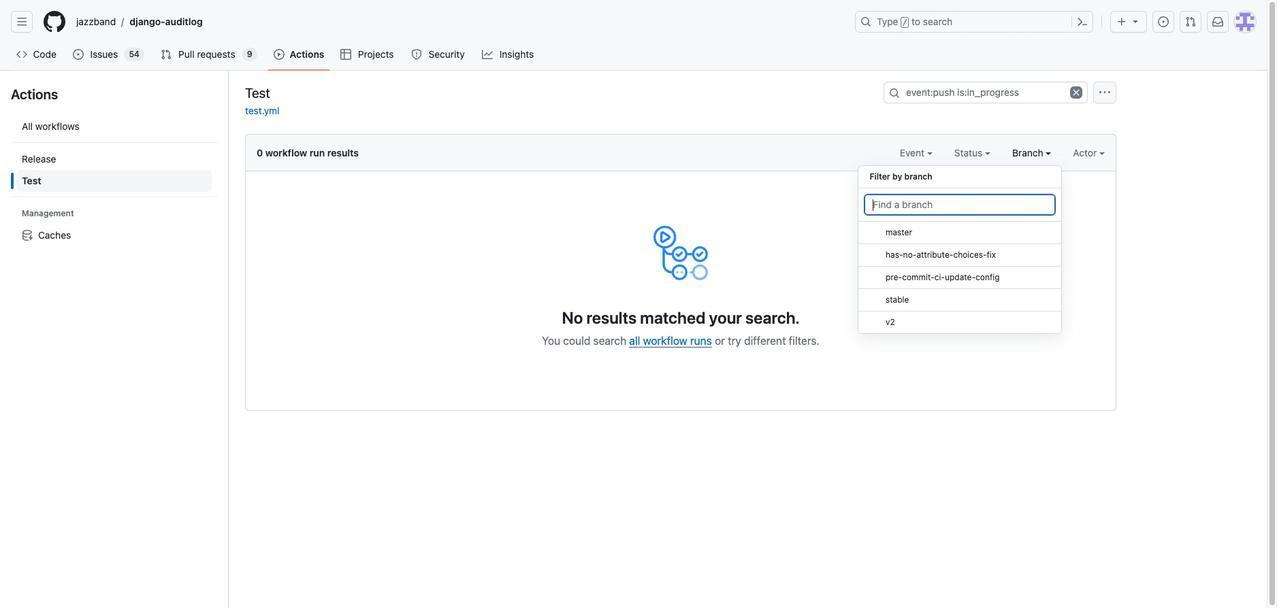 Task type: describe. For each thing, give the bounding box(es) containing it.
all workflow runs link
[[629, 335, 712, 347]]

could
[[563, 335, 591, 347]]

event
[[900, 147, 927, 159]]

pre-commit-ci-update-config
[[886, 272, 1000, 283]]

list containing jazzband
[[71, 11, 847, 33]]

/ for jazzband
[[121, 16, 124, 28]]

insights link
[[477, 44, 541, 65]]

django-auditlog link
[[124, 11, 208, 33]]

0 horizontal spatial actions
[[11, 86, 58, 102]]

has-
[[886, 250, 904, 260]]

0 vertical spatial results
[[327, 147, 359, 159]]

1 horizontal spatial search
[[923, 16, 953, 27]]

branch
[[1012, 147, 1046, 159]]

play image
[[273, 49, 284, 60]]

1 vertical spatial search
[[593, 335, 627, 347]]

to
[[912, 16, 921, 27]]

has-no-attribute-choices-fix
[[886, 250, 997, 260]]

issues
[[90, 48, 118, 60]]

update-
[[945, 272, 976, 283]]

runs
[[690, 335, 712, 347]]

you
[[542, 335, 560, 347]]

caches link
[[16, 225, 212, 246]]

graph image
[[482, 49, 493, 60]]

test.yml
[[245, 105, 280, 116]]

commit-
[[903, 272, 935, 283]]

test link
[[16, 170, 212, 192]]

pre-commit-ci-update-config button
[[859, 267, 1062, 289]]

clear filters image
[[1070, 86, 1083, 99]]

fix
[[987, 250, 997, 260]]

jazzband
[[76, 16, 116, 27]]

status button
[[954, 146, 991, 160]]

notifications image
[[1213, 16, 1224, 27]]

1 vertical spatial git pull request image
[[161, 49, 172, 60]]

stable
[[886, 295, 910, 305]]

0
[[257, 147, 263, 159]]

different
[[744, 335, 786, 347]]

stable button
[[859, 289, 1062, 312]]

issue opened image for git pull request icon to the bottom
[[73, 49, 84, 60]]

attribute-
[[917, 250, 954, 260]]

v2 button
[[859, 312, 1062, 334]]

run
[[310, 147, 325, 159]]

0 vertical spatial git pull request image
[[1185, 16, 1196, 27]]

1 vertical spatial results
[[587, 308, 637, 328]]

master
[[886, 227, 913, 238]]

projects link
[[335, 44, 400, 65]]

projects
[[358, 48, 394, 60]]

choices-
[[954, 250, 987, 260]]

0 horizontal spatial workflow
[[265, 147, 307, 159]]

requests
[[197, 48, 235, 60]]

/ for type
[[903, 18, 908, 27]]

by
[[893, 172, 902, 182]]

actor button
[[1073, 146, 1105, 160]]

54
[[129, 49, 140, 59]]

caches
[[38, 229, 71, 241]]

security link
[[406, 44, 471, 65]]

or
[[715, 335, 725, 347]]

filter
[[870, 172, 890, 182]]

triangle down image
[[1130, 16, 1141, 27]]

list containing all workflows
[[11, 110, 217, 252]]

shield image
[[411, 49, 422, 60]]

release link
[[16, 148, 212, 170]]

0 workflow run results
[[257, 147, 359, 159]]

filters.
[[789, 335, 820, 347]]

jazzband / django-auditlog
[[76, 16, 203, 28]]

actor
[[1073, 147, 1100, 159]]

github actions image
[[654, 226, 708, 281]]

security
[[429, 48, 465, 60]]

no
[[562, 308, 583, 328]]

show workflow options image
[[1100, 87, 1111, 98]]

you could search all workflow runs or try different filters.
[[542, 335, 820, 347]]

release
[[22, 153, 56, 165]]

type
[[877, 16, 898, 27]]



Task type: locate. For each thing, give the bounding box(es) containing it.
test.yml link
[[245, 105, 280, 116]]

filter by branch
[[870, 172, 933, 182]]

1 horizontal spatial git pull request image
[[1185, 16, 1196, 27]]

1 horizontal spatial /
[[903, 18, 908, 27]]

all workflows link
[[16, 116, 212, 138]]

pre-
[[886, 272, 903, 283]]

1 horizontal spatial workflow
[[643, 335, 688, 347]]

issue opened image
[[1158, 16, 1169, 27], [73, 49, 84, 60]]

your
[[709, 308, 742, 328]]

homepage image
[[44, 11, 65, 33]]

list
[[71, 11, 847, 33], [11, 110, 217, 252]]

all workflows
[[22, 121, 80, 132]]

menu
[[858, 160, 1062, 345]]

workflows
[[35, 121, 80, 132]]

ci-
[[935, 272, 945, 283]]

issue opened image right triangle down icon
[[1158, 16, 1169, 27]]

0 horizontal spatial search
[[593, 335, 627, 347]]

actions link
[[268, 44, 330, 65]]

0 vertical spatial test
[[245, 85, 270, 100]]

0 horizontal spatial git pull request image
[[161, 49, 172, 60]]

config
[[976, 272, 1000, 283]]

search right to
[[923, 16, 953, 27]]

all
[[22, 121, 33, 132]]

1 horizontal spatial actions
[[290, 48, 324, 60]]

0 vertical spatial list
[[71, 11, 847, 33]]

1 horizontal spatial test
[[245, 85, 270, 100]]

/ left django-
[[121, 16, 124, 28]]

branch
[[905, 172, 933, 182]]

actions right play image in the left of the page
[[290, 48, 324, 60]]

1 vertical spatial list
[[11, 110, 217, 252]]

workflow right "0"
[[265, 147, 307, 159]]

issue opened image left issues
[[73, 49, 84, 60]]

has-no-attribute-choices-fix button
[[859, 244, 1062, 267]]

actions
[[290, 48, 324, 60], [11, 86, 58, 102]]

0 horizontal spatial issue opened image
[[73, 49, 84, 60]]

command palette image
[[1077, 16, 1088, 27]]

event button
[[900, 146, 933, 160]]

search left all
[[593, 335, 627, 347]]

try
[[728, 335, 741, 347]]

search
[[923, 16, 953, 27], [593, 335, 627, 347]]

jazzband link
[[71, 11, 121, 33]]

0 vertical spatial search
[[923, 16, 953, 27]]

results right run
[[327, 147, 359, 159]]

results
[[327, 147, 359, 159], [587, 308, 637, 328]]

0 vertical spatial actions
[[290, 48, 324, 60]]

search.
[[746, 308, 800, 328]]

menu containing filter by branch
[[858, 160, 1062, 345]]

code link
[[11, 44, 62, 65]]

/ inside type / to search
[[903, 18, 908, 27]]

master button
[[859, 222, 1062, 244]]

issue opened image for git pull request icon to the top
[[1158, 16, 1169, 27]]

1 vertical spatial test
[[22, 175, 41, 187]]

0 vertical spatial workflow
[[265, 147, 307, 159]]

v2
[[886, 317, 895, 328]]

1 vertical spatial actions
[[11, 86, 58, 102]]

None search field
[[884, 82, 1088, 103]]

results up all
[[587, 308, 637, 328]]

auditlog
[[165, 16, 203, 27]]

9
[[247, 49, 252, 59]]

/ inside jazzband / django-auditlog
[[121, 16, 124, 28]]

workflow down matched in the bottom of the page
[[643, 335, 688, 347]]

no-
[[904, 250, 917, 260]]

filter workflows element
[[16, 148, 212, 192]]

status
[[954, 147, 985, 159]]

test up 'test.yml' link
[[245, 85, 270, 100]]

0 horizontal spatial results
[[327, 147, 359, 159]]

search image
[[889, 88, 900, 99]]

management
[[22, 208, 74, 219]]

type / to search
[[877, 16, 953, 27]]

matched
[[640, 308, 706, 328]]

git pull request image
[[1185, 16, 1196, 27], [161, 49, 172, 60]]

no results matched your search.
[[562, 308, 800, 328]]

git pull request image left notifications icon in the top of the page
[[1185, 16, 1196, 27]]

actions up all on the top left of page
[[11, 86, 58, 102]]

1 vertical spatial issue opened image
[[73, 49, 84, 60]]

code
[[33, 48, 56, 60]]

/
[[121, 16, 124, 28], [903, 18, 908, 27]]

pull requests
[[178, 48, 235, 60]]

all
[[629, 335, 640, 347]]

actions inside actions link
[[290, 48, 324, 60]]

1 horizontal spatial results
[[587, 308, 637, 328]]

plus image
[[1117, 16, 1128, 27]]

insights
[[500, 48, 534, 60]]

test down release
[[22, 175, 41, 187]]

Find a branch text field
[[864, 194, 1056, 216]]

git pull request image left 'pull'
[[161, 49, 172, 60]]

0 horizontal spatial /
[[121, 16, 124, 28]]

table image
[[341, 49, 352, 60]]

1 vertical spatial workflow
[[643, 335, 688, 347]]

test inside test link
[[22, 175, 41, 187]]

pull
[[178, 48, 195, 60]]

code image
[[16, 49, 27, 60]]

0 vertical spatial issue opened image
[[1158, 16, 1169, 27]]

1 horizontal spatial issue opened image
[[1158, 16, 1169, 27]]

test
[[245, 85, 270, 100], [22, 175, 41, 187]]

workflow
[[265, 147, 307, 159], [643, 335, 688, 347]]

/ left to
[[903, 18, 908, 27]]

0 horizontal spatial test
[[22, 175, 41, 187]]

django-
[[130, 16, 165, 27]]



Task type: vqa. For each thing, say whether or not it's contained in the screenshot.
check image
no



